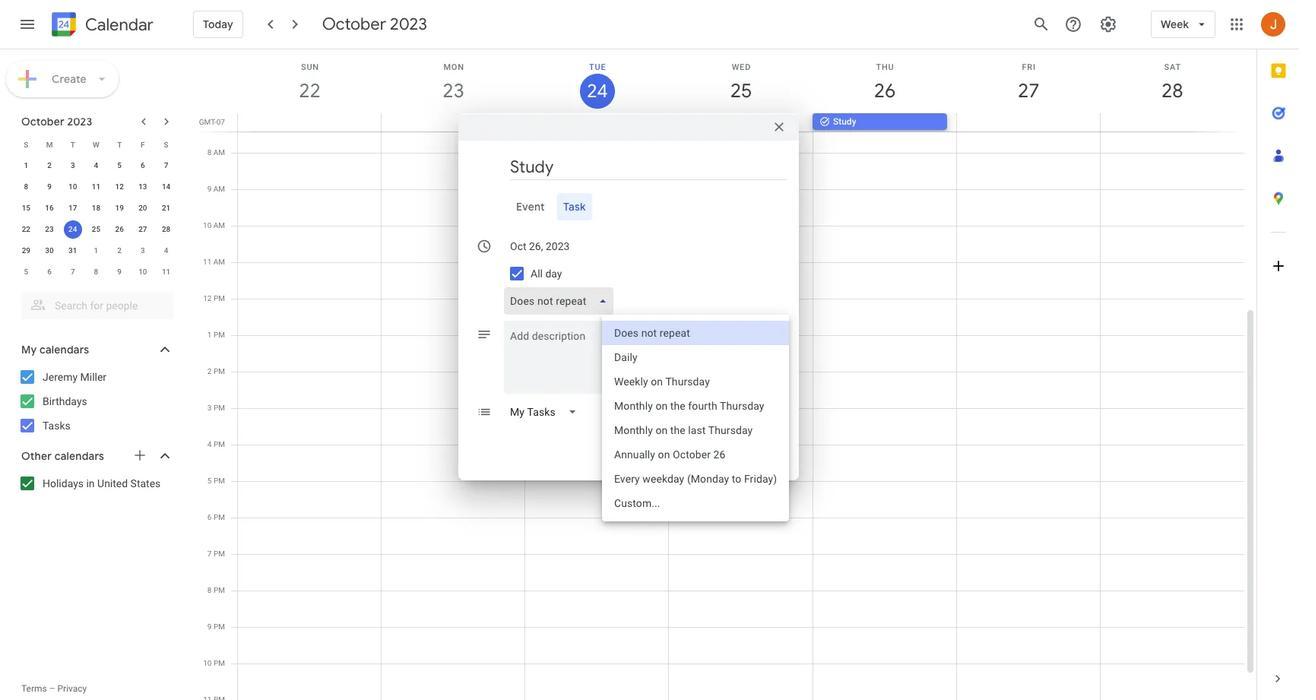 Task type: locate. For each thing, give the bounding box(es) containing it.
5 row from the top
[[14, 219, 178, 240]]

1 horizontal spatial 1
[[94, 246, 98, 255]]

17 element
[[64, 199, 82, 217]]

november 4 element
[[157, 242, 175, 260]]

3 cell from the left
[[525, 113, 669, 132]]

2 down 26 element
[[117, 246, 122, 255]]

0 vertical spatial 25
[[729, 78, 751, 103]]

1 vertical spatial 4
[[164, 246, 168, 255]]

11 for 11 am
[[203, 258, 212, 266]]

1 vertical spatial 28
[[162, 225, 171, 233]]

custom... option
[[602, 491, 789, 515]]

pm up 1 pm
[[214, 294, 225, 303]]

1 horizontal spatial 27
[[1017, 78, 1039, 103]]

5 inside grid
[[207, 477, 212, 485]]

9 up 10 pm
[[207, 623, 212, 631]]

4
[[94, 161, 98, 170], [164, 246, 168, 255], [207, 440, 212, 449]]

october
[[322, 14, 386, 35], [21, 115, 65, 128]]

26
[[873, 78, 895, 103], [115, 225, 124, 233]]

2 horizontal spatial 2
[[207, 367, 212, 376]]

1 horizontal spatial 2
[[117, 246, 122, 255]]

pm down 2 pm
[[214, 404, 225, 412]]

create button
[[6, 61, 118, 97]]

1 inside grid
[[207, 331, 212, 339]]

1 vertical spatial 22
[[22, 225, 30, 233]]

2 row from the top
[[14, 155, 178, 176]]

1 cell from the left
[[238, 113, 382, 132]]

1 horizontal spatial t
[[117, 140, 122, 149]]

10 down 9 pm
[[203, 659, 212, 667]]

2 for november 2 element
[[117, 246, 122, 255]]

21 element
[[157, 199, 175, 217]]

am for 11 am
[[213, 258, 225, 266]]

1 row from the top
[[14, 134, 178, 155]]

thu 26
[[873, 62, 895, 103]]

tab list
[[1257, 49, 1299, 658], [471, 193, 787, 220]]

2 vertical spatial 7
[[207, 550, 212, 558]]

27 inside row group
[[138, 225, 147, 233]]

26 down 19 element
[[115, 225, 124, 233]]

sun
[[301, 62, 319, 72]]

pm down 8 pm
[[214, 623, 225, 631]]

1 horizontal spatial tab list
[[1257, 49, 1299, 658]]

daily option
[[602, 345, 789, 369]]

0 vertical spatial october
[[322, 14, 386, 35]]

pm down 5 pm
[[214, 513, 225, 521]]

2 horizontal spatial 6
[[207, 513, 212, 521]]

27 element
[[134, 220, 152, 239]]

5 up 12 element
[[117, 161, 122, 170]]

0 vertical spatial 28
[[1161, 78, 1182, 103]]

0 horizontal spatial 27
[[138, 225, 147, 233]]

8 for 8 am
[[207, 148, 212, 157]]

2 inside grid
[[207, 367, 212, 376]]

1 horizontal spatial 3
[[141, 246, 145, 255]]

1 vertical spatial 3
[[141, 246, 145, 255]]

0 vertical spatial 5
[[117, 161, 122, 170]]

11 element
[[87, 178, 105, 196]]

november 10 element
[[134, 263, 152, 281]]

10 up the 11 am
[[203, 221, 212, 230]]

5 for 5 pm
[[207, 477, 212, 485]]

0 vertical spatial 24
[[586, 79, 607, 103]]

5 pm from the top
[[214, 440, 225, 449]]

11
[[92, 182, 100, 191], [203, 258, 212, 266], [162, 268, 171, 276]]

3 down 27 element
[[141, 246, 145, 255]]

9 down november 2 element
[[117, 268, 122, 276]]

1 horizontal spatial 26
[[873, 78, 895, 103]]

1 horizontal spatial 5
[[117, 161, 122, 170]]

0 horizontal spatial 22
[[22, 225, 30, 233]]

cell
[[238, 113, 382, 132], [382, 113, 525, 132], [525, 113, 669, 132], [669, 113, 813, 132], [956, 113, 1100, 132], [1100, 113, 1244, 132]]

october 2023
[[322, 14, 427, 35], [21, 115, 92, 128]]

wed 25
[[729, 62, 751, 103]]

8 down gmt-
[[207, 148, 212, 157]]

1
[[24, 161, 28, 170], [94, 246, 98, 255], [207, 331, 212, 339]]

t left w at the top left of page
[[70, 140, 75, 149]]

None search field
[[0, 286, 189, 319]]

17
[[68, 204, 77, 212]]

2 horizontal spatial 5
[[207, 477, 212, 485]]

weekly on thursday option
[[602, 369, 789, 394]]

Add title text field
[[510, 156, 787, 179]]

4 pm from the top
[[214, 404, 225, 412]]

am down 8 am at the left of page
[[213, 185, 225, 193]]

23 down the mon
[[442, 78, 463, 103]]

terms – privacy
[[21, 683, 87, 694]]

2 horizontal spatial 3
[[207, 404, 212, 412]]

7 inside grid
[[207, 550, 212, 558]]

0 vertical spatial calendars
[[39, 343, 89, 357]]

holidays
[[43, 477, 84, 490]]

0 horizontal spatial 26
[[115, 225, 124, 233]]

grid
[[195, 49, 1257, 700]]

row containing 15
[[14, 198, 178, 219]]

0 vertical spatial 11
[[92, 182, 100, 191]]

0 horizontal spatial 2
[[47, 161, 52, 170]]

5 up 6 pm
[[207, 477, 212, 485]]

cell down the 24 link
[[525, 113, 669, 132]]

1 s from the left
[[24, 140, 28, 149]]

1 vertical spatial 25
[[92, 225, 100, 233]]

week button
[[1151, 6, 1216, 43]]

my calendars
[[21, 343, 89, 357]]

0 horizontal spatial 6
[[47, 268, 52, 276]]

8 down 7 pm
[[207, 586, 212, 594]]

1 vertical spatial 27
[[138, 225, 147, 233]]

0 vertical spatial 26
[[873, 78, 895, 103]]

pm for 10 pm
[[214, 659, 225, 667]]

0 horizontal spatial 12
[[115, 182, 124, 191]]

1 vertical spatial 23
[[45, 225, 54, 233]]

1 inside november 1 element
[[94, 246, 98, 255]]

all day
[[531, 268, 562, 280]]

2 vertical spatial 5
[[207, 477, 212, 485]]

6 for 'november 6' element
[[47, 268, 52, 276]]

0 vertical spatial 4
[[94, 161, 98, 170]]

pm up '3 pm'
[[214, 367, 225, 376]]

9 for 9 pm
[[207, 623, 212, 631]]

3 up 10 element
[[71, 161, 75, 170]]

1 horizontal spatial 4
[[164, 246, 168, 255]]

other
[[21, 449, 52, 463]]

12
[[115, 182, 124, 191], [203, 294, 212, 303]]

14 element
[[157, 178, 175, 196]]

2 vertical spatial 1
[[207, 331, 212, 339]]

4 row from the top
[[14, 198, 178, 219]]

8
[[207, 148, 212, 157], [24, 182, 28, 191], [94, 268, 98, 276], [207, 586, 212, 594]]

pm for 1 pm
[[214, 331, 225, 339]]

my
[[21, 343, 37, 357]]

cell down '28' link in the right of the page
[[1100, 113, 1244, 132]]

11 down the 10 am
[[203, 258, 212, 266]]

6 down 30 element at top
[[47, 268, 52, 276]]

grid containing 22
[[195, 49, 1257, 700]]

2 vertical spatial 4
[[207, 440, 212, 449]]

0 horizontal spatial 25
[[92, 225, 100, 233]]

26 link
[[867, 74, 902, 109]]

26 down thu
[[873, 78, 895, 103]]

24
[[586, 79, 607, 103], [68, 225, 77, 233]]

2 cell from the left
[[382, 113, 525, 132]]

2 vertical spatial 6
[[207, 513, 212, 521]]

1 vertical spatial calendars
[[54, 449, 104, 463]]

study
[[833, 116, 856, 127]]

1 horizontal spatial 12
[[203, 294, 212, 303]]

1 vertical spatial october
[[21, 115, 65, 128]]

6 inside grid
[[207, 513, 212, 521]]

10 element
[[64, 178, 82, 196]]

3 am from the top
[[213, 221, 225, 230]]

19
[[115, 204, 124, 212]]

4 down w at the top left of page
[[94, 161, 98, 170]]

terms link
[[21, 683, 47, 694]]

7 for november 7 "element" at the left of the page
[[71, 268, 75, 276]]

4 am from the top
[[213, 258, 225, 266]]

sat
[[1164, 62, 1181, 72]]

12 inside october 2023 'grid'
[[115, 182, 124, 191]]

1 horizontal spatial s
[[164, 140, 168, 149]]

1 horizontal spatial 22
[[298, 78, 320, 103]]

None field
[[504, 287, 620, 315], [504, 398, 589, 426], [504, 287, 620, 315], [504, 398, 589, 426]]

other calendars button
[[3, 444, 189, 468]]

gmt-07
[[199, 118, 225, 126]]

1 vertical spatial 5
[[24, 268, 28, 276]]

10 pm
[[203, 659, 225, 667]]

study button
[[813, 113, 947, 130]]

1 vertical spatial 6
[[47, 268, 52, 276]]

15
[[22, 204, 30, 212]]

pm down 9 pm
[[214, 659, 225, 667]]

25 down "wed"
[[729, 78, 751, 103]]

row containing s
[[14, 134, 178, 155]]

pm down 4 pm
[[214, 477, 225, 485]]

1 vertical spatial 2023
[[67, 115, 92, 128]]

1 horizontal spatial 25
[[729, 78, 751, 103]]

4 pm
[[207, 440, 225, 449]]

cell down 25 link
[[669, 113, 813, 132]]

0 horizontal spatial 23
[[45, 225, 54, 233]]

7 up 14
[[164, 161, 168, 170]]

10 for 10 pm
[[203, 659, 212, 667]]

mon
[[443, 62, 464, 72]]

1 vertical spatial 1
[[94, 246, 98, 255]]

19 element
[[110, 199, 129, 217]]

8 down november 1 element
[[94, 268, 98, 276]]

2 vertical spatial 2
[[207, 367, 212, 376]]

mon 23
[[442, 62, 464, 103]]

6 row from the top
[[14, 240, 178, 262]]

2 t from the left
[[117, 140, 122, 149]]

1 horizontal spatial 28
[[1161, 78, 1182, 103]]

0 vertical spatial 12
[[115, 182, 124, 191]]

0 horizontal spatial t
[[70, 140, 75, 149]]

row containing 5
[[14, 262, 178, 283]]

am down 9 am
[[213, 221, 225, 230]]

row
[[14, 134, 178, 155], [14, 155, 178, 176], [14, 176, 178, 198], [14, 198, 178, 219], [14, 219, 178, 240], [14, 240, 178, 262], [14, 262, 178, 283]]

t left f
[[117, 140, 122, 149]]

9 up 16
[[47, 182, 52, 191]]

0 vertical spatial 27
[[1017, 78, 1039, 103]]

pm for 9 pm
[[214, 623, 225, 631]]

11 up 18
[[92, 182, 100, 191]]

8 up 15
[[24, 182, 28, 191]]

1 horizontal spatial october
[[322, 14, 386, 35]]

1 vertical spatial 2
[[117, 246, 122, 255]]

1 horizontal spatial 6
[[141, 161, 145, 170]]

2 pm
[[207, 367, 225, 376]]

8 pm
[[207, 586, 225, 594]]

6 cell from the left
[[1100, 113, 1244, 132]]

s left m
[[24, 140, 28, 149]]

2 down m
[[47, 161, 52, 170]]

12 for 12 pm
[[203, 294, 212, 303]]

am
[[213, 148, 225, 157], [213, 185, 225, 193], [213, 221, 225, 230], [213, 258, 225, 266]]

22
[[298, 78, 320, 103], [22, 225, 30, 233]]

3 for 3 pm
[[207, 404, 212, 412]]

7 up 8 pm
[[207, 550, 212, 558]]

3 pm from the top
[[214, 367, 225, 376]]

day
[[545, 268, 562, 280]]

11 pm from the top
[[214, 659, 225, 667]]

27 down the 20 element
[[138, 225, 147, 233]]

12 element
[[110, 178, 129, 196]]

0 horizontal spatial 11
[[92, 182, 100, 191]]

5 down 29 element
[[24, 268, 28, 276]]

1 down 25 element
[[94, 246, 98, 255]]

row containing 22
[[14, 219, 178, 240]]

24 down 17 element
[[68, 225, 77, 233]]

3 row from the top
[[14, 176, 178, 198]]

cell down 23 link
[[382, 113, 525, 132]]

1 vertical spatial 26
[[115, 225, 124, 233]]

pm up 9 pm
[[214, 586, 225, 594]]

1 for november 1 element
[[94, 246, 98, 255]]

22 down sun
[[298, 78, 320, 103]]

0 vertical spatial 6
[[141, 161, 145, 170]]

1 horizontal spatial 23
[[442, 78, 463, 103]]

pm for 2 pm
[[214, 367, 225, 376]]

27 down fri
[[1017, 78, 1039, 103]]

calendar
[[85, 14, 153, 35]]

0 horizontal spatial 24
[[68, 225, 77, 233]]

25 element
[[87, 220, 105, 239]]

0 horizontal spatial 3
[[71, 161, 75, 170]]

Start date text field
[[510, 237, 570, 255]]

recurrence list box
[[602, 315, 789, 521]]

11 for 11 element
[[92, 182, 100, 191]]

3 inside grid
[[207, 404, 212, 412]]

24, today element
[[64, 220, 82, 239]]

7 down 31 element
[[71, 268, 75, 276]]

monthly on the fourth thursday option
[[602, 394, 789, 418]]

calendar element
[[49, 9, 153, 43]]

27
[[1017, 78, 1039, 103], [138, 225, 147, 233]]

1 up 15
[[24, 161, 28, 170]]

pm for 7 pm
[[214, 550, 225, 558]]

10 down november 3 element
[[138, 268, 147, 276]]

2 am from the top
[[213, 185, 225, 193]]

2 up '3 pm'
[[207, 367, 212, 376]]

5
[[117, 161, 122, 170], [24, 268, 28, 276], [207, 477, 212, 485]]

1 pm from the top
[[214, 294, 225, 303]]

1 down the 12 pm
[[207, 331, 212, 339]]

1 horizontal spatial october 2023
[[322, 14, 427, 35]]

0 vertical spatial 23
[[442, 78, 463, 103]]

1 horizontal spatial 11
[[162, 268, 171, 276]]

pm down '3 pm'
[[214, 440, 225, 449]]

2 horizontal spatial 11
[[203, 258, 212, 266]]

23
[[442, 78, 463, 103], [45, 225, 54, 233]]

states
[[130, 477, 161, 490]]

november 5 element
[[17, 263, 35, 281]]

pm up 8 pm
[[214, 550, 225, 558]]

10 for november 10 element
[[138, 268, 147, 276]]

6 up 7 pm
[[207, 513, 212, 521]]

2023
[[390, 14, 427, 35], [67, 115, 92, 128]]

fri 27
[[1017, 62, 1039, 103]]

my calendars button
[[3, 338, 189, 362]]

2 vertical spatial 3
[[207, 404, 212, 412]]

23 inside "mon 23"
[[442, 78, 463, 103]]

28 down sat
[[1161, 78, 1182, 103]]

0 vertical spatial 3
[[71, 161, 75, 170]]

3 down 2 pm
[[207, 404, 212, 412]]

gmt-
[[199, 118, 216, 126]]

calendars for other calendars
[[54, 449, 104, 463]]

holidays in united states
[[43, 477, 161, 490]]

am up the 12 pm
[[213, 258, 225, 266]]

0 horizontal spatial 7
[[71, 268, 75, 276]]

task button
[[557, 193, 592, 220]]

6 pm from the top
[[214, 477, 225, 485]]

9 pm from the top
[[214, 586, 225, 594]]

2 horizontal spatial 7
[[207, 550, 212, 558]]

25
[[729, 78, 751, 103], [92, 225, 100, 233]]

does not repeat option
[[602, 321, 789, 345]]

0 horizontal spatial 5
[[24, 268, 28, 276]]

23 element
[[40, 220, 59, 239]]

1 vertical spatial 7
[[71, 268, 75, 276]]

1 horizontal spatial 7
[[164, 161, 168, 170]]

november 1 element
[[87, 242, 105, 260]]

1 vertical spatial 12
[[203, 294, 212, 303]]

jeremy
[[43, 371, 78, 383]]

10 up the "17"
[[68, 182, 77, 191]]

4 cell from the left
[[669, 113, 813, 132]]

9
[[47, 182, 52, 191], [207, 185, 212, 193], [117, 268, 122, 276], [207, 623, 212, 631]]

7 inside "element"
[[71, 268, 75, 276]]

wed
[[732, 62, 751, 72]]

1 horizontal spatial 2023
[[390, 14, 427, 35]]

0 vertical spatial 2
[[47, 161, 52, 170]]

8 pm from the top
[[214, 550, 225, 558]]

calendars up "jeremy"
[[39, 343, 89, 357]]

6 for 6 pm
[[207, 513, 212, 521]]

row group
[[14, 155, 178, 283]]

calendars inside dropdown button
[[39, 343, 89, 357]]

9 for november 9 element
[[117, 268, 122, 276]]

22 down 15 element in the left top of the page
[[22, 225, 30, 233]]

1 vertical spatial 11
[[203, 258, 212, 266]]

my calendars list
[[3, 365, 189, 438]]

0 horizontal spatial 2023
[[67, 115, 92, 128]]

event
[[516, 200, 545, 214]]

november 3 element
[[134, 242, 152, 260]]

24 down tue
[[586, 79, 607, 103]]

1 am from the top
[[213, 148, 225, 157]]

12 up 19
[[115, 182, 124, 191]]

31
[[68, 246, 77, 255]]

25 inside wed 25
[[729, 78, 751, 103]]

november 6 element
[[40, 263, 59, 281]]

5 pm
[[207, 477, 225, 485]]

calendars inside dropdown button
[[54, 449, 104, 463]]

1 vertical spatial october 2023
[[21, 115, 92, 128]]

25 inside "row"
[[92, 225, 100, 233]]

2 horizontal spatial 4
[[207, 440, 212, 449]]

1 vertical spatial 24
[[68, 225, 77, 233]]

0 horizontal spatial october 2023
[[21, 115, 92, 128]]

27 inside grid
[[1017, 78, 1039, 103]]

28
[[1161, 78, 1182, 103], [162, 225, 171, 233]]

28 down 21 element
[[162, 225, 171, 233]]

4 down '3 pm'
[[207, 440, 212, 449]]

10 pm from the top
[[214, 623, 225, 631]]

cell down 22 link
[[238, 113, 382, 132]]

pm up 2 pm
[[214, 331, 225, 339]]

2 for 2 pm
[[207, 367, 212, 376]]

3
[[71, 161, 75, 170], [141, 246, 145, 255], [207, 404, 212, 412]]

am down the 07
[[213, 148, 225, 157]]

0 horizontal spatial 28
[[162, 225, 171, 233]]

0 horizontal spatial 1
[[24, 161, 28, 170]]

6
[[141, 161, 145, 170], [47, 268, 52, 276], [207, 513, 212, 521]]

7 pm from the top
[[214, 513, 225, 521]]

25 down 18 'element'
[[92, 225, 100, 233]]

0 horizontal spatial s
[[24, 140, 28, 149]]

2 horizontal spatial 1
[[207, 331, 212, 339]]

0 horizontal spatial tab list
[[471, 193, 787, 220]]

calendars up the in
[[54, 449, 104, 463]]

11 down 'november 4' element at the left top
[[162, 268, 171, 276]]

2 pm from the top
[[214, 331, 225, 339]]

12 down the 11 am
[[203, 294, 212, 303]]

1 horizontal spatial 24
[[586, 79, 607, 103]]

9 up the 10 am
[[207, 185, 212, 193]]

7 for 7 pm
[[207, 550, 212, 558]]

cell down 27 link
[[956, 113, 1100, 132]]

4 down the 28 element in the left top of the page
[[164, 246, 168, 255]]

pm for 8 pm
[[214, 586, 225, 594]]

calendars
[[39, 343, 89, 357], [54, 449, 104, 463]]

week
[[1161, 17, 1189, 31]]

2 vertical spatial 11
[[162, 268, 171, 276]]

23 down 16 element
[[45, 225, 54, 233]]

Search for people text field
[[30, 292, 164, 319]]

0 vertical spatial 22
[[298, 78, 320, 103]]

7 row from the top
[[14, 262, 178, 283]]

november 7 element
[[64, 263, 82, 281]]

6 down f
[[141, 161, 145, 170]]

s right f
[[164, 140, 168, 149]]

s
[[24, 140, 28, 149], [164, 140, 168, 149]]

13
[[138, 182, 147, 191]]



Task type: describe. For each thing, give the bounding box(es) containing it.
fri
[[1022, 62, 1036, 72]]

12 for 12
[[115, 182, 124, 191]]

7 pm
[[207, 550, 225, 558]]

october 2023 grid
[[14, 134, 178, 283]]

3 pm
[[207, 404, 225, 412]]

row group containing 1
[[14, 155, 178, 283]]

all
[[531, 268, 543, 280]]

0 horizontal spatial october
[[21, 115, 65, 128]]

pm for 3 pm
[[214, 404, 225, 412]]

tue 24
[[586, 62, 607, 103]]

11 am
[[203, 258, 225, 266]]

pm for 12 pm
[[214, 294, 225, 303]]

miller
[[80, 371, 107, 383]]

8 for november 8 element
[[94, 268, 98, 276]]

privacy
[[57, 683, 87, 694]]

f
[[141, 140, 145, 149]]

monthly on the last thursday option
[[602, 418, 789, 442]]

1 for 1 pm
[[207, 331, 212, 339]]

Add description text field
[[504, 327, 787, 382]]

26 element
[[110, 220, 129, 239]]

21
[[162, 204, 171, 212]]

30
[[45, 246, 54, 255]]

10 for 10 am
[[203, 221, 212, 230]]

0 horizontal spatial 4
[[94, 161, 98, 170]]

4 for 'november 4' element at the left top
[[164, 246, 168, 255]]

0 vertical spatial october 2023
[[322, 14, 427, 35]]

sat 28
[[1161, 62, 1182, 103]]

november 11 element
[[157, 263, 175, 281]]

29
[[22, 246, 30, 255]]

11 for november 11 element
[[162, 268, 171, 276]]

study row
[[231, 113, 1257, 132]]

today
[[203, 17, 233, 31]]

18 element
[[87, 199, 105, 217]]

today button
[[193, 6, 243, 43]]

20
[[138, 204, 147, 212]]

9 pm
[[207, 623, 225, 631]]

privacy link
[[57, 683, 87, 694]]

november 8 element
[[87, 263, 105, 281]]

8 for 8 pm
[[207, 586, 212, 594]]

jeremy miller
[[43, 371, 107, 383]]

add other calendars image
[[132, 448, 147, 463]]

25 link
[[724, 74, 759, 109]]

13 element
[[134, 178, 152, 196]]

row containing 8
[[14, 176, 178, 198]]

16 element
[[40, 199, 59, 217]]

07
[[216, 118, 225, 126]]

in
[[86, 477, 95, 490]]

w
[[93, 140, 99, 149]]

event button
[[510, 193, 551, 220]]

24 link
[[580, 74, 615, 109]]

23 inside row group
[[45, 225, 54, 233]]

tue
[[589, 62, 606, 72]]

6 pm
[[207, 513, 225, 521]]

16
[[45, 204, 54, 212]]

2 s from the left
[[164, 140, 168, 149]]

22 inside row group
[[22, 225, 30, 233]]

november 9 element
[[110, 263, 129, 281]]

23 link
[[436, 74, 471, 109]]

–
[[49, 683, 55, 694]]

5 for november 5 element
[[24, 268, 28, 276]]

m
[[46, 140, 53, 149]]

28 inside row group
[[162, 225, 171, 233]]

14
[[162, 182, 171, 191]]

24 inside cell
[[68, 225, 77, 233]]

26 inside october 2023 'grid'
[[115, 225, 124, 233]]

pm for 4 pm
[[214, 440, 225, 449]]

row containing 29
[[14, 240, 178, 262]]

every weekday (monday to friday) option
[[602, 467, 789, 491]]

10 for 10 element
[[68, 182, 77, 191]]

22 link
[[292, 74, 327, 109]]

november 2 element
[[110, 242, 129, 260]]

pm for 6 pm
[[214, 513, 225, 521]]

15 element
[[17, 199, 35, 217]]

0 vertical spatial 1
[[24, 161, 28, 170]]

sun 22
[[298, 62, 320, 103]]

28 inside grid
[[1161, 78, 1182, 103]]

5 cell from the left
[[956, 113, 1100, 132]]

3 for november 3 element
[[141, 246, 145, 255]]

1 pm
[[207, 331, 225, 339]]

22 element
[[17, 220, 35, 239]]

18
[[92, 204, 100, 212]]

4 for 4 pm
[[207, 440, 212, 449]]

28 element
[[157, 220, 175, 239]]

9 am
[[207, 185, 225, 193]]

create
[[52, 72, 87, 86]]

8 am
[[207, 148, 225, 157]]

tab list containing event
[[471, 193, 787, 220]]

pm for 5 pm
[[214, 477, 225, 485]]

terms
[[21, 683, 47, 694]]

calendars for my calendars
[[39, 343, 89, 357]]

28 link
[[1155, 74, 1190, 109]]

am for 9 am
[[213, 185, 225, 193]]

annually on october 26 option
[[602, 442, 789, 467]]

am for 10 am
[[213, 221, 225, 230]]

20 element
[[134, 199, 152, 217]]

9 for 9 am
[[207, 185, 212, 193]]

am for 8 am
[[213, 148, 225, 157]]

0 vertical spatial 2023
[[390, 14, 427, 35]]

main drawer image
[[18, 15, 36, 33]]

29 element
[[17, 242, 35, 260]]

31 element
[[64, 242, 82, 260]]

30 element
[[40, 242, 59, 260]]

24 cell
[[61, 219, 84, 240]]

row containing 1
[[14, 155, 178, 176]]

task
[[563, 200, 586, 214]]

12 pm
[[203, 294, 225, 303]]

thu
[[876, 62, 894, 72]]

0 vertical spatial 7
[[164, 161, 168, 170]]

united
[[97, 477, 128, 490]]

birthdays
[[43, 395, 87, 407]]

other calendars
[[21, 449, 104, 463]]

1 t from the left
[[70, 140, 75, 149]]

27 link
[[1011, 74, 1046, 109]]

calendar heading
[[82, 14, 153, 35]]

tasks
[[43, 420, 70, 432]]

10 am
[[203, 221, 225, 230]]

settings menu image
[[1099, 15, 1118, 33]]



Task type: vqa. For each thing, say whether or not it's contained in the screenshot.


